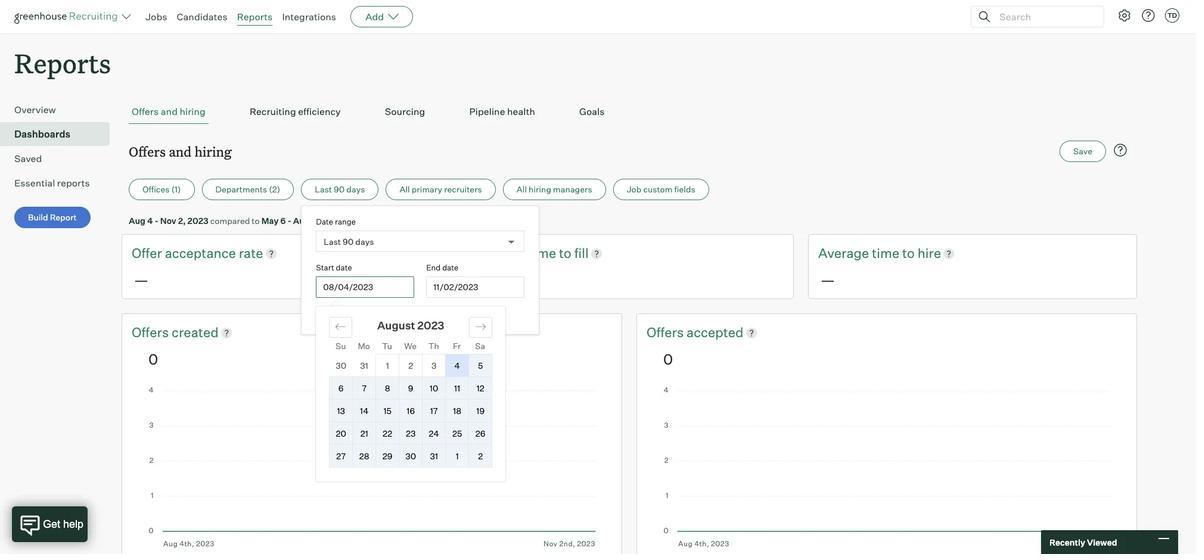Task type: vqa. For each thing, say whether or not it's contained in the screenshot.
number
no



Task type: locate. For each thing, give the bounding box(es) containing it.
sourcing
[[385, 106, 425, 118]]

0 vertical spatial last 90 days
[[315, 184, 365, 194]]

3
[[432, 361, 437, 371]]

1 0 from the left
[[148, 350, 158, 368]]

average time to
[[475, 245, 574, 261], [818, 245, 918, 261]]

0
[[148, 350, 158, 368], [663, 350, 673, 368]]

all left primary
[[400, 184, 410, 194]]

14
[[360, 406, 369, 416]]

0 vertical spatial 2 button
[[400, 355, 422, 377]]

31
[[360, 361, 368, 371], [430, 451, 438, 462]]

2 average from the left
[[818, 245, 869, 261]]

acceptance link
[[165, 245, 239, 263]]

2 button down we
[[400, 355, 422, 377]]

we
[[404, 341, 417, 351]]

1 horizontal spatial offers link
[[647, 324, 687, 342]]

1 button down tu
[[376, 355, 399, 377]]

1 vertical spatial 2
[[478, 451, 483, 462]]

add button
[[351, 6, 413, 27]]

nov
[[160, 216, 176, 226]]

2 horizontal spatial —
[[821, 271, 835, 289]]

0 horizontal spatial 4
[[147, 216, 153, 226]]

1 horizontal spatial 31
[[430, 451, 438, 462]]

1 vertical spatial 30 button
[[400, 445, 422, 467]]

2 time link from the left
[[872, 245, 902, 263]]

18
[[453, 406, 462, 416]]

31 button down 24 button
[[423, 445, 445, 467]]

1 average from the left
[[475, 245, 526, 261]]

0 horizontal spatial —
[[134, 271, 148, 289]]

6 right may
[[281, 216, 286, 226]]

accepted
[[687, 324, 744, 340]]

2 average time to from the left
[[818, 245, 918, 261]]

2 — from the left
[[477, 271, 492, 289]]

time left period
[[410, 309, 427, 319]]

1 vertical spatial 31
[[430, 451, 438, 462]]

30 button down 23 button
[[400, 445, 422, 467]]

last 90 days inside button
[[315, 184, 365, 194]]

to
[[252, 216, 260, 226], [559, 245, 572, 261], [902, 245, 915, 261], [364, 309, 372, 319]]

2 for 2 "button" to the left
[[408, 361, 413, 371]]

1 vertical spatial reports
[[14, 45, 111, 80]]

1 vertical spatial 1
[[456, 451, 459, 462]]

0 vertical spatial and
[[161, 106, 178, 118]]

2023 inside august 2023 region
[[417, 319, 444, 332]]

hire link
[[918, 245, 941, 263]]

0 vertical spatial 30 button
[[329, 354, 353, 377]]

dashboards
[[14, 128, 70, 140]]

acceptance
[[165, 245, 236, 261]]

3,
[[312, 216, 319, 226]]

1 date from the left
[[336, 263, 352, 273]]

reports right candidates
[[237, 11, 273, 23]]

2023 right 3,
[[321, 216, 342, 226]]

0 horizontal spatial offers link
[[132, 324, 172, 342]]

to left "previous"
[[364, 309, 372, 319]]

- left nov
[[155, 216, 158, 226]]

90 down range on the top left of the page
[[343, 236, 354, 247]]

0 vertical spatial 30
[[336, 361, 346, 371]]

0 horizontal spatial xychart image
[[148, 387, 596, 548]]

accepted link
[[687, 324, 744, 342]]

candidates
[[177, 11, 227, 23]]

2 horizontal spatial 2023
[[417, 319, 444, 332]]

25 button
[[446, 423, 469, 445]]

(1)
[[171, 184, 181, 194]]

0 horizontal spatial -
[[155, 216, 158, 226]]

time link for fill
[[529, 245, 559, 263]]

offers link for accepted
[[647, 324, 687, 342]]

1 horizontal spatial 1 button
[[446, 445, 469, 467]]

1 horizontal spatial 1
[[456, 451, 459, 462]]

0 horizontal spatial reports
[[14, 45, 111, 80]]

20
[[336, 429, 346, 439]]

1 average link from the left
[[475, 245, 529, 263]]

offers link for created
[[132, 324, 172, 342]]

3 — from the left
[[821, 271, 835, 289]]

offers inside offers and hiring button
[[132, 106, 159, 118]]

4 left nov
[[147, 216, 153, 226]]

1 offers link from the left
[[132, 324, 172, 342]]

1 button
[[376, 355, 399, 377], [446, 445, 469, 467]]

last 90 days up date range
[[315, 184, 365, 194]]

time link left the hire 'link'
[[872, 245, 902, 263]]

90 inside last 90 days button
[[334, 184, 345, 194]]

move forward to switch to the next month image
[[475, 321, 487, 333]]

reports link
[[237, 11, 273, 23]]

30
[[336, 361, 346, 371], [405, 451, 416, 462]]

date
[[336, 263, 352, 273], [442, 263, 459, 273]]

build report button
[[14, 207, 90, 228]]

2023 up th
[[417, 319, 444, 332]]

— for hire
[[821, 271, 835, 289]]

aug left 3,
[[293, 216, 310, 226]]

1 horizontal spatial 2 button
[[469, 445, 492, 467]]

1 vertical spatial 6
[[338, 383, 344, 394]]

offers
[[132, 106, 159, 118], [129, 143, 166, 160], [132, 324, 172, 340], [647, 324, 687, 340]]

all inside button
[[517, 184, 527, 194]]

1 horizontal spatial average link
[[818, 245, 872, 263]]

- right may
[[288, 216, 291, 226]]

Search text field
[[997, 8, 1093, 25]]

0 vertical spatial 31
[[360, 361, 368, 371]]

31 down 24
[[430, 451, 438, 462]]

custom
[[643, 184, 673, 194]]

1 horizontal spatial aug
[[293, 216, 310, 226]]

time for fill
[[529, 245, 556, 261]]

1 vertical spatial and
[[169, 143, 192, 160]]

all
[[400, 184, 410, 194], [517, 184, 527, 194]]

last up date
[[315, 184, 332, 194]]

0 vertical spatial 4
[[147, 216, 153, 226]]

15
[[384, 406, 392, 416]]

0 horizontal spatial average link
[[475, 245, 529, 263]]

4 down fr
[[455, 361, 460, 371]]

1 horizontal spatial time link
[[872, 245, 902, 263]]

0 horizontal spatial aug
[[129, 216, 145, 226]]

4 button
[[446, 355, 469, 377]]

1 xychart image from the left
[[148, 387, 596, 548]]

12
[[477, 383, 484, 394]]

all hiring managers
[[517, 184, 592, 194]]

last
[[315, 184, 332, 194], [324, 236, 341, 247]]

jobs link
[[145, 11, 167, 23]]

previous
[[374, 309, 408, 319]]

date right end on the top left of the page
[[442, 263, 459, 273]]

1 vertical spatial 4
[[455, 361, 460, 371]]

29
[[383, 451, 393, 462]]

1 horizontal spatial 2
[[478, 451, 483, 462]]

30 down 23 at the left of the page
[[405, 451, 416, 462]]

all hiring managers button
[[503, 179, 606, 200]]

1 for the bottommost 1 button
[[456, 451, 459, 462]]

to link for hire
[[902, 245, 918, 263]]

1 aug from the left
[[129, 216, 145, 226]]

0 horizontal spatial 0
[[148, 350, 158, 368]]

1 down 25 button
[[456, 451, 459, 462]]

all primary recruiters
[[400, 184, 482, 194]]

0 horizontal spatial 31
[[360, 361, 368, 371]]

1 vertical spatial 31 button
[[423, 445, 445, 467]]

configure image
[[1118, 8, 1132, 23]]

start date
[[316, 263, 352, 273]]

1 horizontal spatial xychart image
[[663, 387, 1111, 548]]

0 horizontal spatial time link
[[529, 245, 559, 263]]

0 horizontal spatial all
[[400, 184, 410, 194]]

2 button down 26 button
[[469, 445, 492, 467]]

time left hire
[[872, 245, 900, 261]]

1 horizontal spatial average
[[818, 245, 869, 261]]

fill
[[574, 245, 589, 261]]

may
[[262, 216, 279, 226]]

30 down su
[[336, 361, 346, 371]]

2 aug from the left
[[293, 216, 310, 226]]

to left fill
[[559, 245, 572, 261]]

1
[[386, 361, 389, 371], [456, 451, 459, 462]]

1 to link from the left
[[559, 245, 574, 263]]

time link left the fill link
[[529, 245, 559, 263]]

health
[[507, 106, 535, 118]]

integrations link
[[282, 11, 336, 23]]

11 button
[[446, 377, 469, 400]]

1 horizontal spatial 0
[[663, 350, 673, 368]]

1 horizontal spatial 30 button
[[400, 445, 422, 467]]

1 time link from the left
[[529, 245, 559, 263]]

0 horizontal spatial average time to
[[475, 245, 574, 261]]

recruiters
[[444, 184, 482, 194]]

0 horizontal spatial 30
[[336, 361, 346, 371]]

6 up 13 button
[[338, 383, 344, 394]]

1 - from the left
[[155, 216, 158, 226]]

average link for fill
[[475, 245, 529, 263]]

0 vertical spatial hiring
[[180, 106, 206, 118]]

0 horizontal spatial average
[[475, 245, 526, 261]]

sa
[[475, 341, 485, 351]]

0 horizontal spatial to link
[[559, 245, 574, 263]]

7
[[362, 383, 367, 394]]

tab list
[[129, 100, 1130, 124]]

xychart image for created
[[148, 387, 596, 548]]

6 button
[[330, 377, 352, 400]]

90 up date range
[[334, 184, 345, 194]]

0 horizontal spatial 6
[[281, 216, 286, 226]]

viewed
[[1087, 537, 1117, 548]]

0 vertical spatial offers and hiring
[[132, 106, 206, 118]]

average for fill
[[475, 245, 526, 261]]

reports down greenhouse recruiting image
[[14, 45, 111, 80]]

0 horizontal spatial 31 button
[[353, 354, 376, 377]]

average link for hire
[[818, 245, 872, 263]]

27
[[336, 451, 346, 462]]

0 vertical spatial 6
[[281, 216, 286, 226]]

31 down mo
[[360, 361, 368, 371]]

last down date range
[[324, 236, 341, 247]]

date right start
[[336, 263, 352, 273]]

1 horizontal spatial reports
[[237, 11, 273, 23]]

30 button down su
[[329, 354, 353, 377]]

2 xychart image from the left
[[663, 387, 1111, 548]]

16
[[407, 406, 415, 416]]

1 all from the left
[[400, 184, 410, 194]]

1 down tu
[[386, 361, 389, 371]]

1 horizontal spatial —
[[477, 271, 492, 289]]

aug left nov
[[129, 216, 145, 226]]

1 horizontal spatial 30
[[405, 451, 416, 462]]

2023 right 2,
[[188, 216, 208, 226]]

2 0 from the left
[[663, 350, 673, 368]]

2 for 2 "button" to the bottom
[[478, 451, 483, 462]]

— for fill
[[477, 271, 492, 289]]

build
[[28, 212, 48, 222]]

overview link
[[14, 103, 105, 117]]

0 horizontal spatial date
[[336, 263, 352, 273]]

24 button
[[423, 423, 445, 445]]

pipeline
[[469, 106, 505, 118]]

all left managers
[[517, 184, 527, 194]]

2 down 26
[[478, 451, 483, 462]]

2 vertical spatial hiring
[[529, 184, 551, 194]]

0 vertical spatial 2
[[408, 361, 413, 371]]

1 button down 25 button
[[446, 445, 469, 467]]

1 horizontal spatial -
[[288, 216, 291, 226]]

5 button
[[469, 355, 492, 377]]

2 to link from the left
[[902, 245, 918, 263]]

0 horizontal spatial 2
[[408, 361, 413, 371]]

1 — from the left
[[134, 271, 148, 289]]

1 horizontal spatial 4
[[455, 361, 460, 371]]

0 vertical spatial 90
[[334, 184, 345, 194]]

2 - from the left
[[288, 216, 291, 226]]

fields
[[674, 184, 696, 194]]

1 horizontal spatial to link
[[902, 245, 918, 263]]

2 average link from the left
[[818, 245, 872, 263]]

0 horizontal spatial 1
[[386, 361, 389, 371]]

time left fill
[[529, 245, 556, 261]]

offers and hiring inside button
[[132, 106, 206, 118]]

jobs
[[145, 11, 167, 23]]

21
[[360, 429, 368, 439]]

tab list containing offers and hiring
[[129, 100, 1130, 124]]

last 90 days down range on the top left of the page
[[324, 236, 374, 247]]

add
[[365, 11, 384, 23]]

4
[[147, 216, 153, 226], [455, 361, 460, 371]]

31 button down mo
[[353, 354, 376, 377]]

25
[[452, 429, 462, 439]]

created
[[172, 324, 219, 340]]

date
[[316, 217, 333, 227]]

—
[[134, 271, 148, 289], [477, 271, 492, 289], [821, 271, 835, 289]]

2 offers link from the left
[[647, 324, 687, 342]]

last inside button
[[315, 184, 332, 194]]

reports
[[237, 11, 273, 23], [14, 45, 111, 80]]

21 button
[[353, 423, 376, 445]]

sourcing button
[[382, 100, 428, 124]]

2 date from the left
[[442, 263, 459, 273]]

2 all from the left
[[517, 184, 527, 194]]

last 90 days
[[315, 184, 365, 194], [324, 236, 374, 247]]

days
[[347, 184, 365, 194], [355, 236, 374, 247]]

0 vertical spatial last
[[315, 184, 332, 194]]

1 for the left 1 button
[[386, 361, 389, 371]]

1 vertical spatial 30
[[405, 451, 416, 462]]

1 horizontal spatial date
[[442, 263, 459, 273]]

to link for fill
[[559, 245, 574, 263]]

all inside button
[[400, 184, 410, 194]]

0 vertical spatial days
[[347, 184, 365, 194]]

11
[[454, 383, 460, 394]]

days down range on the top left of the page
[[355, 236, 374, 247]]

2 horizontal spatial time
[[872, 245, 900, 261]]

17 button
[[423, 400, 445, 422]]

1 horizontal spatial all
[[517, 184, 527, 194]]

job custom fields button
[[613, 179, 709, 200]]

days up range on the top left of the page
[[347, 184, 365, 194]]

1 average time to from the left
[[475, 245, 574, 261]]

0 for accepted
[[663, 350, 673, 368]]

26
[[476, 429, 486, 439]]

0 vertical spatial 1
[[386, 361, 389, 371]]

xychart image
[[148, 387, 596, 548], [663, 387, 1111, 548]]

august 2023 region
[[316, 307, 858, 482]]

hiring
[[180, 106, 206, 118], [195, 143, 232, 160], [529, 184, 551, 194]]

2 down we
[[408, 361, 413, 371]]

1 horizontal spatial 6
[[338, 383, 344, 394]]

1 horizontal spatial average time to
[[818, 245, 918, 261]]

0 vertical spatial 1 button
[[376, 355, 399, 377]]

compared
[[210, 216, 250, 226]]

1 horizontal spatial time
[[529, 245, 556, 261]]



Task type: describe. For each thing, give the bounding box(es) containing it.
offer acceptance
[[132, 245, 239, 261]]

9
[[408, 383, 413, 394]]

1 vertical spatial 90
[[343, 236, 354, 247]]

1 vertical spatial hiring
[[195, 143, 232, 160]]

29 button
[[376, 445, 399, 467]]

average for hire
[[818, 245, 869, 261]]

su
[[336, 341, 346, 351]]

and inside button
[[161, 106, 178, 118]]

time for hire
[[872, 245, 900, 261]]

19
[[476, 406, 485, 416]]

departments (2) button
[[202, 179, 294, 200]]

created link
[[172, 324, 219, 342]]

essential reports link
[[14, 176, 105, 190]]

6 inside "button"
[[338, 383, 344, 394]]

start
[[316, 263, 334, 273]]

tu
[[382, 341, 392, 351]]

time link for hire
[[872, 245, 902, 263]]

22
[[383, 429, 392, 439]]

23
[[406, 429, 416, 439]]

job custom fields
[[627, 184, 696, 194]]

17
[[430, 406, 438, 416]]

10
[[430, 383, 438, 394]]

14 button
[[353, 400, 376, 422]]

18 button
[[446, 400, 469, 422]]

average time to for hire
[[818, 245, 918, 261]]

13
[[337, 406, 345, 416]]

0 horizontal spatial 1 button
[[376, 355, 399, 377]]

22 button
[[376, 423, 399, 445]]

1 horizontal spatial 2023
[[321, 216, 342, 226]]

0 for created
[[148, 350, 158, 368]]

11/02/2023
[[433, 282, 478, 292]]

0 horizontal spatial 2 button
[[400, 355, 422, 377]]

1 horizontal spatial 31 button
[[423, 445, 445, 467]]

9 button
[[400, 377, 422, 400]]

to left hire
[[902, 245, 915, 261]]

period
[[429, 309, 454, 319]]

goals button
[[576, 100, 608, 124]]

1 vertical spatial 2 button
[[469, 445, 492, 467]]

1 vertical spatial last
[[324, 236, 341, 247]]

saved link
[[14, 152, 105, 166]]

rate link
[[239, 245, 263, 263]]

date for start date
[[336, 263, 352, 273]]

recruiting efficiency
[[250, 106, 341, 118]]

12 button
[[469, 377, 492, 400]]

0 horizontal spatial time
[[410, 309, 427, 319]]

0 vertical spatial reports
[[237, 11, 273, 23]]

16 button
[[400, 400, 422, 422]]

job
[[627, 184, 642, 194]]

faq image
[[1114, 143, 1128, 157]]

primary
[[412, 184, 442, 194]]

all for all primary recruiters
[[400, 184, 410, 194]]

candidates link
[[177, 11, 227, 23]]

days inside button
[[347, 184, 365, 194]]

save button
[[1060, 141, 1106, 162]]

greenhouse recruiting image
[[14, 10, 122, 24]]

08/04/2023
[[323, 282, 373, 292]]

fill link
[[574, 245, 589, 263]]

td
[[1168, 11, 1177, 20]]

Compare to previous time period checkbox
[[316, 309, 324, 317]]

7 button
[[353, 377, 376, 400]]

0 horizontal spatial 30 button
[[329, 354, 353, 377]]

departments
[[216, 184, 267, 194]]

date for end date
[[442, 263, 459, 273]]

24
[[429, 429, 439, 439]]

compare
[[327, 309, 363, 319]]

compare to previous time period
[[327, 309, 454, 319]]

offices (1) button
[[129, 179, 195, 200]]

pipeline health
[[469, 106, 535, 118]]

td button
[[1163, 6, 1182, 25]]

8
[[385, 383, 390, 394]]

1 vertical spatial days
[[355, 236, 374, 247]]

13 button
[[330, 400, 352, 422]]

28
[[359, 451, 369, 462]]

offer
[[132, 245, 162, 261]]

fr
[[453, 341, 461, 351]]

offices (1)
[[142, 184, 181, 194]]

xychart image for accepted
[[663, 387, 1111, 548]]

average time to for fill
[[475, 245, 574, 261]]

offers and hiring button
[[129, 100, 209, 124]]

19 button
[[469, 400, 492, 422]]

hiring inside button
[[529, 184, 551, 194]]

0 vertical spatial 31 button
[[353, 354, 376, 377]]

date range
[[316, 217, 356, 227]]

report
[[50, 212, 77, 222]]

offer link
[[132, 245, 165, 263]]

hiring inside button
[[180, 106, 206, 118]]

4 inside button
[[455, 361, 460, 371]]

build report
[[28, 212, 77, 222]]

1 vertical spatial offers and hiring
[[129, 143, 232, 160]]

rate
[[239, 245, 263, 261]]

end date
[[426, 263, 459, 273]]

hire
[[918, 245, 941, 261]]

move backward to switch to the previous month image
[[335, 321, 346, 333]]

1 vertical spatial 1 button
[[446, 445, 469, 467]]

departments (2)
[[216, 184, 280, 194]]

8 button
[[376, 377, 399, 400]]

to left may
[[252, 216, 260, 226]]

28 button
[[353, 445, 376, 467]]

0 horizontal spatial 2023
[[188, 216, 208, 226]]

saved
[[14, 153, 42, 165]]

overview
[[14, 104, 56, 116]]

dashboards link
[[14, 127, 105, 141]]

essential
[[14, 177, 55, 189]]

5
[[478, 361, 483, 371]]

1 vertical spatial last 90 days
[[324, 236, 374, 247]]

goals
[[579, 106, 605, 118]]

integrations
[[282, 11, 336, 23]]

save
[[1074, 146, 1093, 156]]

all for all hiring managers
[[517, 184, 527, 194]]

2,
[[178, 216, 186, 226]]

recently
[[1050, 537, 1086, 548]]



